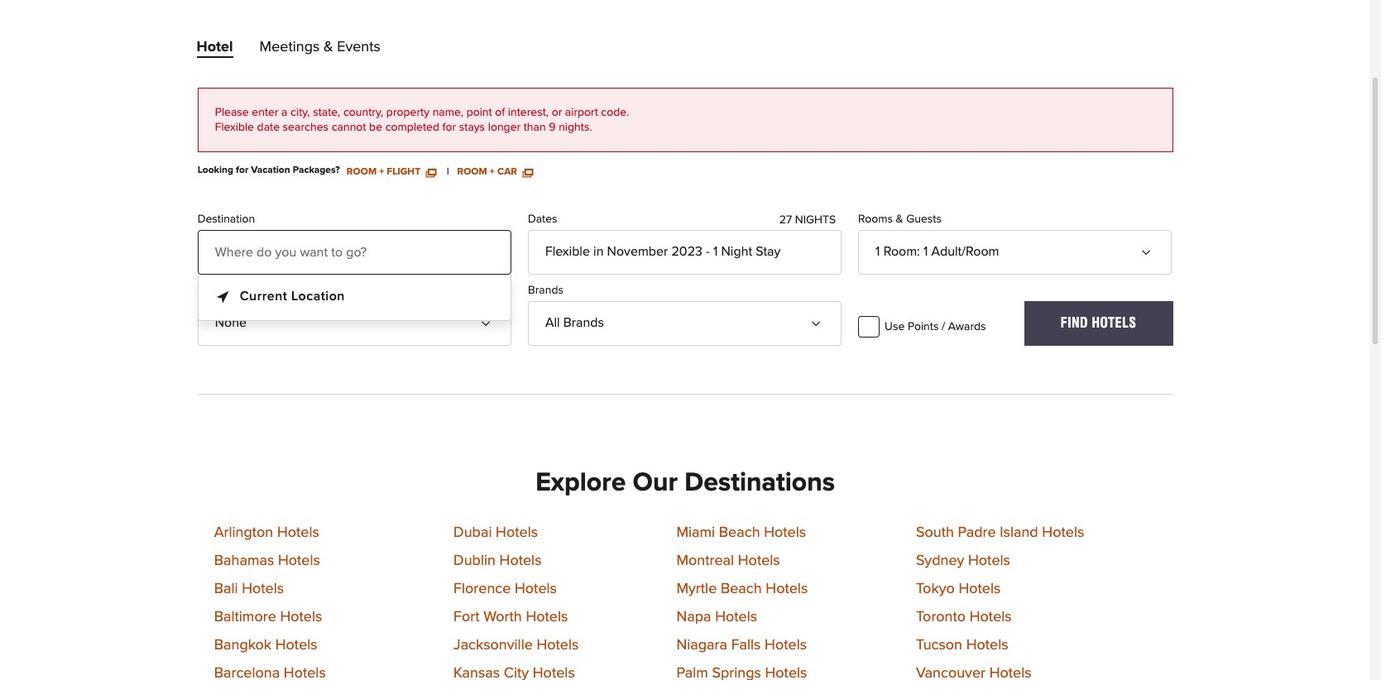 Task type: locate. For each thing, give the bounding box(es) containing it.
room + car link
[[457, 166, 533, 177]]

1
[[713, 245, 718, 258], [876, 245, 880, 258], [924, 245, 928, 258]]

property
[[386, 107, 430, 118]]

2 horizontal spatial room
[[884, 245, 917, 258]]

hotels up the dublin hotels
[[496, 526, 538, 541]]

state,
[[313, 107, 340, 118]]

:
[[917, 245, 920, 258]]

bali hotels
[[214, 582, 284, 597]]

room + flight
[[347, 167, 423, 177]]

padre
[[958, 526, 996, 541]]

city,
[[291, 107, 310, 118]]

hotels down toronto hotels
[[966, 638, 1009, 653]]

1 horizontal spatial room
[[457, 167, 487, 177]]

1 horizontal spatial &
[[896, 213, 903, 225]]

room down rooms & guests
[[884, 245, 917, 258]]

adult
[[931, 245, 962, 258]]

flexible left in
[[545, 245, 590, 258]]

brands
[[528, 285, 564, 296], [563, 316, 604, 329]]

date
[[257, 122, 280, 133]]

meetings
[[260, 40, 320, 55]]

0 vertical spatial &
[[324, 40, 333, 55]]

1 + from the left
[[379, 167, 384, 177]]

hotels right island
[[1042, 526, 1084, 541]]

1 vertical spatial brands
[[563, 316, 604, 329]]

1 horizontal spatial opens in a new browser window. image
[[523, 167, 533, 177]]

hotels up bahamas hotels
[[277, 526, 319, 541]]

+ left car
[[490, 167, 495, 177]]

+ left flight
[[379, 167, 384, 177]]

hotels down "south padre island hotels" link
[[968, 554, 1010, 569]]

|
[[447, 167, 449, 177]]

hotels down baltimore hotels link
[[275, 638, 318, 653]]

south padre island hotels
[[916, 526, 1084, 541]]

1 down 'rooms'
[[876, 245, 880, 258]]

arrow down image inside none "link"
[[484, 312, 497, 325]]

beach for miami
[[719, 526, 760, 541]]

opens in a new browser window. image inside room + flight link
[[426, 167, 436, 177]]

0 horizontal spatial +
[[379, 167, 384, 177]]

room left flight
[[347, 167, 377, 177]]

enter
[[252, 107, 279, 118]]

hotels up toronto hotels
[[959, 582, 1001, 597]]

room right |
[[457, 167, 487, 177]]

events
[[337, 40, 381, 55]]

0 vertical spatial beach
[[719, 526, 760, 541]]

1 horizontal spatial arrow down image
[[814, 312, 828, 325]]

looking for vacation packages?
[[198, 166, 340, 176]]

jacksonville hotels link
[[454, 638, 579, 653]]

fort
[[454, 610, 480, 625]]

bali hotels link
[[214, 582, 284, 597]]

0 vertical spatial flexible
[[215, 122, 254, 133]]

flexible down please
[[215, 122, 254, 133]]

beach up montreal hotels link
[[719, 526, 760, 541]]

0 horizontal spatial arrow down image
[[484, 312, 497, 325]]

tucson hotels link
[[916, 638, 1009, 653]]

rooms & guests
[[858, 213, 942, 225]]

hotels inside button
[[1092, 315, 1137, 331]]

hotels for baltimore hotels
[[280, 610, 322, 625]]

1 right :
[[924, 245, 928, 258]]

& for rooms
[[896, 213, 903, 225]]

opens in a new browser window. image right car
[[523, 167, 533, 177]]

hotels for arlington hotels
[[277, 526, 319, 541]]

dubai
[[454, 526, 492, 541]]

1 vertical spatial &
[[896, 213, 903, 225]]

arlington hotels
[[214, 526, 319, 541]]

sydney hotels
[[916, 554, 1010, 569]]

bangkok hotels
[[214, 638, 318, 653]]

hotels for bangkok hotels
[[275, 638, 318, 653]]

0 horizontal spatial &
[[324, 40, 333, 55]]

0 horizontal spatial room
[[347, 167, 377, 177]]

hotels for napa hotels
[[715, 610, 757, 625]]

hotels up the myrtle beach hotels link
[[738, 554, 780, 569]]

2 1 from the left
[[876, 245, 880, 258]]

0 vertical spatial for
[[442, 122, 456, 133]]

interest,
[[508, 107, 549, 118]]

room + flight link
[[347, 166, 436, 177]]

opens in a new browser window. image
[[426, 167, 436, 177], [523, 167, 533, 177]]

tucson hotels
[[916, 638, 1009, 653]]

2 opens in a new browser window. image from the left
[[523, 167, 533, 177]]

of
[[495, 107, 505, 118]]

1 vertical spatial beach
[[721, 582, 762, 597]]

hotels for jacksonville hotels
[[537, 638, 579, 653]]

0 vertical spatial brands
[[528, 285, 564, 296]]

hotel link
[[197, 40, 233, 61]]

27 nights
[[779, 214, 836, 226]]

hotels down destinations on the bottom of page
[[764, 526, 806, 541]]

hotels up "fort worth hotels" at the left bottom of page
[[515, 582, 557, 597]]

dates
[[528, 213, 557, 225]]

hotels down arlington hotels link at the left of the page
[[278, 554, 320, 569]]

find hotels button
[[1024, 301, 1173, 346]]

flexible in november 2023 - 1 night stay
[[545, 245, 781, 258]]

car
[[497, 167, 517, 177]]

all brands
[[545, 316, 604, 329]]

arrow down image inside all brands link
[[814, 312, 828, 325]]

hotels up florence hotels
[[500, 554, 542, 569]]

napa hotels
[[677, 610, 757, 625]]

for inside please enter a city, state, country, property name, point of interest, or airport code. flexible date searches cannot be completed for stays longer than 9 nights.
[[442, 122, 456, 133]]

2 + from the left
[[490, 167, 495, 177]]

destination
[[198, 213, 255, 225]]

dublin hotels
[[454, 554, 542, 569]]

0 horizontal spatial opens in a new browser window. image
[[426, 167, 436, 177]]

room + car
[[457, 167, 520, 177]]

hotels for montreal hotels
[[738, 554, 780, 569]]

guests
[[906, 213, 942, 225]]

please
[[215, 107, 249, 118]]

hotels up bangkok hotels
[[280, 610, 322, 625]]

0 horizontal spatial flexible
[[215, 122, 254, 133]]

beach for myrtle
[[721, 582, 762, 597]]

current location image
[[217, 286, 229, 302]]

niagara falls hotels
[[677, 638, 807, 653]]

bahamas
[[214, 554, 274, 569]]

or
[[552, 107, 562, 118]]

meetings & events
[[260, 40, 381, 55]]

for right looking
[[236, 166, 248, 176]]

fort worth hotels link
[[454, 610, 568, 625]]

tucson
[[916, 638, 963, 653]]

Destination text field
[[198, 230, 511, 275]]

our
[[633, 470, 678, 496]]

hotels up niagara falls hotels
[[715, 610, 757, 625]]

hotels for florence hotels
[[515, 582, 557, 597]]

1 horizontal spatial 1
[[876, 245, 880, 258]]

hotels right find
[[1092, 315, 1137, 331]]

1 horizontal spatial flexible
[[545, 245, 590, 258]]

flexible inside please enter a city, state, country, property name, point of interest, or airport code. flexible date searches cannot be completed for stays longer than 9 nights.
[[215, 122, 254, 133]]

beach down montreal hotels link
[[721, 582, 762, 597]]

& left events
[[324, 40, 333, 55]]

beach
[[719, 526, 760, 541], [721, 582, 762, 597]]

1 opens in a new browser window. image from the left
[[426, 167, 436, 177]]

bangkok
[[214, 638, 272, 653]]

airport
[[565, 107, 598, 118]]

brands right all
[[563, 316, 604, 329]]

brands up all
[[528, 285, 564, 296]]

+
[[379, 167, 384, 177], [490, 167, 495, 177]]

opens in a new browser window. image left |
[[426, 167, 436, 177]]

1 horizontal spatial for
[[442, 122, 456, 133]]

point
[[466, 107, 492, 118]]

flexible
[[215, 122, 254, 133], [545, 245, 590, 258]]

2 horizontal spatial 1
[[924, 245, 928, 258]]

sydney hotels link
[[916, 554, 1010, 569]]

opens in a new browser window. image for room + car
[[523, 167, 533, 177]]

0 horizontal spatial 1
[[713, 245, 718, 258]]

hotels down bahamas hotels link
[[242, 582, 284, 597]]

1 horizontal spatial +
[[490, 167, 495, 177]]

vacation
[[251, 166, 290, 176]]

hotels down "fort worth hotels" at the left bottom of page
[[537, 638, 579, 653]]

opens in a new browser window. image inside the room + car link
[[523, 167, 533, 177]]

sydney
[[916, 554, 964, 569]]

1 right -
[[713, 245, 718, 258]]

baltimore
[[214, 610, 276, 625]]

1 vertical spatial for
[[236, 166, 248, 176]]

hotels for sydney hotels
[[968, 554, 1010, 569]]

for down name,
[[442, 122, 456, 133]]

in
[[593, 245, 604, 258]]

hotels for dublin hotels
[[500, 554, 542, 569]]

than
[[524, 122, 546, 133]]

+ for car
[[490, 167, 495, 177]]

completed
[[385, 122, 439, 133]]

arrow down image
[[1145, 241, 1158, 254], [484, 312, 497, 325], [814, 312, 828, 325]]

arrow down image for none
[[484, 312, 497, 325]]

opens in a new browser window. image for room + flight
[[426, 167, 436, 177]]

hotels up tucson hotels link
[[970, 610, 1012, 625]]

destinations
[[685, 470, 835, 496]]

hotels for find hotels
[[1092, 315, 1137, 331]]

name,
[[433, 107, 463, 118]]

& right 'rooms'
[[896, 213, 903, 225]]

longer
[[488, 122, 521, 133]]

november
[[607, 245, 668, 258]]



Task type: describe. For each thing, give the bounding box(es) containing it.
1 room : 1 adult /room
[[876, 245, 999, 258]]

all brands link
[[528, 301, 842, 346]]

south
[[916, 526, 954, 541]]

2023
[[672, 245, 703, 258]]

/room
[[962, 245, 999, 258]]

toronto hotels link
[[916, 610, 1012, 625]]

dubai hotels link
[[454, 526, 538, 541]]

use
[[885, 321, 905, 333]]

explore our destinations
[[536, 470, 835, 496]]

dublin hotels link
[[454, 554, 542, 569]]

tokyo hotels
[[916, 582, 1001, 597]]

1 vertical spatial flexible
[[545, 245, 590, 258]]

napa hotels link
[[677, 610, 757, 625]]

toronto
[[916, 610, 966, 625]]

hotels down montreal hotels link
[[766, 582, 808, 597]]

2 horizontal spatial arrow down image
[[1145, 241, 1158, 254]]

miami beach hotels link
[[677, 526, 806, 541]]

+ for flight
[[379, 167, 384, 177]]

country,
[[343, 107, 383, 118]]

fort worth hotels
[[454, 610, 568, 625]]

napa
[[677, 610, 711, 625]]

0 horizontal spatial for
[[236, 166, 248, 176]]

hotels for dubai hotels
[[496, 526, 538, 541]]

falls
[[731, 638, 761, 653]]

current location link
[[215, 286, 494, 304]]

night
[[721, 245, 752, 258]]

points
[[908, 321, 939, 333]]

none link
[[198, 301, 511, 346]]

hotels right falls on the bottom of page
[[765, 638, 807, 653]]

3 1 from the left
[[924, 245, 928, 258]]

island
[[1000, 526, 1038, 541]]

looking
[[198, 166, 233, 176]]

use points / awards
[[885, 321, 986, 333]]

nights.
[[559, 122, 592, 133]]

tokyo hotels link
[[916, 582, 1001, 597]]

rates
[[238, 285, 266, 296]]

dublin
[[454, 554, 496, 569]]

bahamas hotels
[[214, 554, 320, 569]]

miami beach hotels
[[677, 526, 806, 541]]

find
[[1061, 315, 1088, 331]]

cannot
[[332, 122, 366, 133]]

florence hotels link
[[454, 582, 557, 597]]

& for meetings
[[324, 40, 333, 55]]

montreal hotels
[[677, 554, 780, 569]]

a
[[281, 107, 288, 118]]

be
[[369, 122, 382, 133]]

south padre island hotels link
[[916, 526, 1084, 541]]

toronto hotels
[[916, 610, 1012, 625]]

hotels up jacksonville hotels
[[526, 610, 568, 625]]

find hotels
[[1061, 315, 1137, 331]]

baltimore hotels link
[[214, 610, 322, 625]]

jacksonville
[[454, 638, 533, 653]]

arlington
[[214, 526, 273, 541]]

hotels for bali hotels
[[242, 582, 284, 597]]

location
[[291, 290, 345, 303]]

worth
[[483, 610, 522, 625]]

niagara falls hotels link
[[677, 638, 807, 653]]

hotels for bahamas hotels
[[278, 554, 320, 569]]

room for room + flight
[[347, 167, 377, 177]]

1 1 from the left
[[713, 245, 718, 258]]

dubai hotels
[[454, 526, 538, 541]]

explore
[[536, 470, 626, 496]]

bangkok hotels link
[[214, 638, 318, 653]]

current
[[240, 290, 287, 303]]

niagara
[[677, 638, 727, 653]]

nights
[[795, 214, 836, 226]]

montreal
[[677, 554, 734, 569]]

myrtle beach hotels
[[677, 582, 808, 597]]

bahamas hotels link
[[214, 554, 320, 569]]

hotels for tucson hotels
[[966, 638, 1009, 653]]

hotel
[[197, 40, 233, 55]]

-
[[706, 245, 710, 258]]

stay
[[756, 245, 781, 258]]

baltimore hotels
[[214, 610, 322, 625]]

jacksonville hotels
[[454, 638, 579, 653]]

hotels for toronto hotels
[[970, 610, 1012, 625]]

arlington hotels link
[[214, 526, 319, 541]]

tokyo
[[916, 582, 955, 597]]

myrtle beach hotels link
[[677, 582, 808, 597]]

arrow down image for all brands
[[814, 312, 828, 325]]

room for room + car
[[457, 167, 487, 177]]

27
[[779, 214, 792, 226]]

hotels for tokyo hotels
[[959, 582, 1001, 597]]

stays
[[459, 122, 485, 133]]

packages?
[[293, 166, 340, 176]]

special rates
[[198, 285, 266, 296]]

meetings & events link
[[260, 40, 381, 61]]

florence
[[454, 582, 511, 597]]

current location
[[240, 290, 345, 303]]

code.
[[601, 107, 629, 118]]



Task type: vqa. For each thing, say whether or not it's contained in the screenshot.
the than
yes



